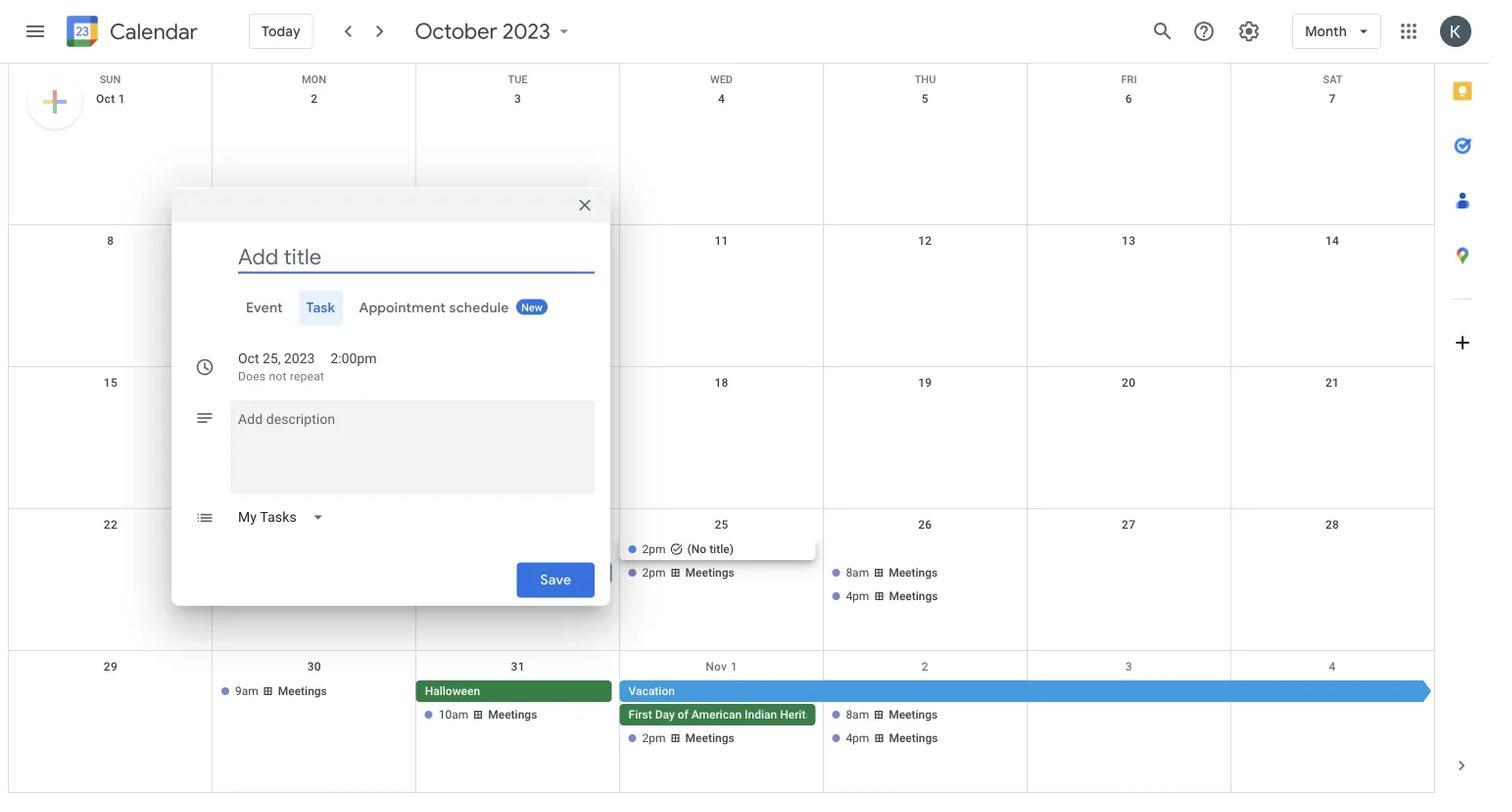 Task type: describe. For each thing, give the bounding box(es) containing it.
support image
[[1193, 20, 1216, 43]]

peoples'
[[283, 282, 327, 296]]

20
[[1122, 376, 1136, 390]]

today button
[[249, 8, 313, 55]]

row containing 15
[[9, 367, 1435, 510]]

27
[[1122, 518, 1136, 532]]

mon
[[302, 73, 326, 86]]

columbus
[[221, 259, 275, 272]]

first
[[629, 708, 652, 722]]

title)
[[710, 543, 734, 557]]

30
[[307, 660, 321, 674]]

does not repeat
[[238, 370, 325, 384]]

schedule appointment
[[443, 566, 561, 580]]

grid containing oct 1
[[8, 64, 1435, 794]]

columbus day indigenous peoples' day
[[221, 259, 350, 296]]

8am for 26
[[846, 566, 869, 580]]

october 2023
[[415, 18, 551, 45]]

12
[[918, 234, 932, 248]]

21
[[1326, 376, 1340, 390]]

calendar heading
[[106, 18, 198, 46]]

calendar
[[110, 18, 198, 46]]

schedule
[[443, 566, 491, 580]]

13
[[1122, 234, 1136, 248]]

main drawer image
[[24, 20, 47, 43]]

1 horizontal spatial 2
[[922, 660, 929, 674]]

oct for oct 25, 2023
[[238, 351, 259, 367]]

october 2023 button
[[407, 18, 582, 45]]

sun
[[100, 73, 121, 86]]

event
[[246, 299, 283, 317]]

row containing 23
[[9, 510, 1435, 652]]

oct for oct 1
[[96, 92, 115, 106]]

first day of american indian heritage month button
[[620, 705, 862, 726]]

appointment schedule
[[359, 299, 509, 317]]

settings menu image
[[1238, 20, 1261, 43]]

1 2pm from the top
[[642, 543, 666, 557]]

day for first
[[655, 708, 675, 722]]

15
[[104, 376, 118, 390]]

calendar element
[[63, 12, 198, 55]]

cell containing 2pm
[[620, 539, 824, 610]]

event button
[[238, 291, 291, 326]]

22
[[104, 518, 118, 532]]

halloween
[[425, 685, 480, 699]]

10am for halloween
[[439, 708, 469, 722]]

4pm for 2
[[846, 732, 870, 746]]

6
[[1126, 92, 1133, 106]]

1 horizontal spatial tab list
[[1436, 64, 1489, 739]]

nov 1
[[706, 660, 738, 674]]

3 2pm from the top
[[642, 732, 666, 746]]

schedule
[[449, 299, 509, 317]]

1 for oct 1
[[118, 92, 125, 106]]

today
[[262, 23, 301, 40]]

row containing 8
[[9, 225, 1435, 367]]

7
[[1329, 92, 1336, 106]]

row containing oct 1
[[9, 83, 1435, 225]]

thu
[[915, 73, 936, 86]]

cell containing vacation
[[620, 681, 1435, 752]]

appointment
[[494, 566, 561, 580]]

11
[[715, 234, 729, 248]]

schedule appointment button
[[416, 562, 612, 584]]

new
[[521, 302, 543, 314]]

16
[[307, 376, 321, 390]]

row containing 29
[[9, 652, 1435, 794]]

25
[[715, 518, 729, 532]]

task
[[306, 299, 336, 317]]

cell containing columbus day
[[213, 255, 416, 302]]

2 2pm from the top
[[642, 566, 666, 580]]



Task type: vqa. For each thing, say whether or not it's contained in the screenshot.
2nd TREE from the top of the page
no



Task type: locate. For each thing, give the bounding box(es) containing it.
month
[[1305, 23, 1347, 40], [828, 708, 862, 722]]

2 8am from the top
[[846, 708, 869, 722]]

tue
[[508, 73, 528, 86]]

25,
[[263, 351, 281, 367]]

Add title text field
[[238, 243, 595, 272]]

1 horizontal spatial day
[[330, 282, 350, 296]]

0 horizontal spatial 2
[[311, 92, 318, 106]]

1 4pm from the top
[[846, 590, 870, 604]]

3
[[515, 92, 522, 106], [1126, 660, 1133, 674]]

oct up does
[[238, 351, 259, 367]]

1 right nov
[[731, 660, 738, 674]]

wed
[[710, 73, 733, 86]]

28
[[1326, 518, 1340, 532]]

1 vertical spatial 2
[[922, 660, 929, 674]]

month button
[[1293, 8, 1382, 55]]

0 horizontal spatial 4
[[718, 92, 725, 106]]

1 row from the top
[[9, 64, 1435, 86]]

4
[[718, 92, 725, 106], [1329, 660, 1336, 674]]

oct 1
[[96, 92, 125, 106]]

indigenous
[[221, 282, 280, 296]]

row
[[9, 64, 1435, 86], [9, 83, 1435, 225], [9, 225, 1435, 367], [9, 367, 1435, 510], [9, 510, 1435, 652], [9, 652, 1435, 794]]

1 vertical spatial 3
[[1126, 660, 1133, 674]]

10am down schedule
[[439, 590, 469, 604]]

vacation
[[629, 685, 675, 699]]

1 horizontal spatial 3
[[1126, 660, 1133, 674]]

2 10am from the top
[[439, 708, 469, 722]]

3 row from the top
[[9, 225, 1435, 367]]

2 row from the top
[[9, 83, 1435, 225]]

0 horizontal spatial oct
[[96, 92, 115, 106]]

2 4pm from the top
[[846, 732, 870, 746]]

cell containing halloween
[[416, 681, 620, 752]]

day inside button
[[655, 708, 675, 722]]

(no title)
[[688, 543, 734, 557]]

0 vertical spatial month
[[1305, 23, 1347, 40]]

None field
[[230, 500, 340, 536]]

0 vertical spatial 2
[[311, 92, 318, 106]]

task button
[[299, 291, 343, 326]]

0 vertical spatial 4
[[718, 92, 725, 106]]

day for columbus
[[278, 259, 297, 272]]

2023 up repeat
[[284, 351, 315, 367]]

oct down sun
[[96, 92, 115, 106]]

month up sat
[[1305, 23, 1347, 40]]

0 horizontal spatial 2023
[[284, 351, 315, 367]]

8am
[[846, 566, 869, 580], [846, 708, 869, 722]]

0 horizontal spatial 3
[[515, 92, 522, 106]]

0 vertical spatial oct
[[96, 92, 115, 106]]

1 vertical spatial 4
[[1329, 660, 1336, 674]]

31
[[511, 660, 525, 674]]

columbus day button
[[213, 255, 408, 276]]

5
[[922, 92, 929, 106]]

meetings
[[686, 566, 735, 580], [889, 566, 938, 580], [488, 590, 537, 604], [889, 590, 938, 604], [278, 685, 327, 699], [488, 708, 537, 722], [889, 708, 938, 722], [686, 732, 735, 746], [889, 732, 938, 746]]

grid
[[8, 64, 1435, 794]]

2 vertical spatial 2pm
[[642, 732, 666, 746]]

4pm
[[846, 590, 870, 604], [846, 732, 870, 746]]

2 vertical spatial day
[[655, 708, 675, 722]]

5 row from the top
[[9, 510, 1435, 652]]

cell
[[9, 255, 213, 302], [213, 255, 416, 302], [416, 255, 620, 302], [620, 255, 824, 302], [1027, 255, 1231, 302], [9, 539, 213, 610], [416, 539, 620, 610], [620, 539, 824, 610], [824, 539, 1027, 610], [9, 681, 213, 752], [416, 681, 620, 752], [620, 681, 1435, 752], [824, 681, 1027, 752], [1027, 681, 1231, 752], [1231, 681, 1435, 752]]

new element
[[516, 299, 548, 315]]

2pm
[[642, 543, 666, 557], [642, 566, 666, 580], [642, 732, 666, 746]]

not
[[269, 370, 287, 384]]

6 row from the top
[[9, 652, 1435, 794]]

heritage
[[780, 708, 825, 722]]

18
[[715, 376, 729, 390]]

month inside 'month' 'popup button'
[[1305, 23, 1347, 40]]

0 vertical spatial 4pm
[[846, 590, 870, 604]]

10am for schedule appointment
[[439, 590, 469, 604]]

tab list containing event
[[187, 291, 595, 326]]

1 horizontal spatial month
[[1305, 23, 1347, 40]]

vacation button
[[620, 681, 1435, 703]]

fri
[[1122, 73, 1137, 86]]

october
[[415, 18, 498, 45]]

indigenous peoples' day button
[[213, 278, 408, 300]]

of
[[678, 708, 689, 722]]

1 8am from the top
[[846, 566, 869, 580]]

oct 25, 2023
[[238, 351, 315, 367]]

9am
[[235, 685, 258, 699]]

row containing sun
[[9, 64, 1435, 86]]

halloween button
[[416, 681, 612, 703]]

oct
[[96, 92, 115, 106], [238, 351, 259, 367]]

0 vertical spatial 8am
[[846, 566, 869, 580]]

oct inside row
[[96, 92, 115, 106]]

1 vertical spatial 4pm
[[846, 732, 870, 746]]

repeat
[[290, 370, 325, 384]]

0 horizontal spatial 1
[[118, 92, 125, 106]]

(no
[[688, 543, 707, 557]]

0 horizontal spatial tab list
[[187, 291, 595, 326]]

1 vertical spatial 10am
[[439, 708, 469, 722]]

0 vertical spatial 3
[[515, 92, 522, 106]]

2023 up tue
[[503, 18, 551, 45]]

8
[[107, 234, 114, 248]]

4 row from the top
[[9, 367, 1435, 510]]

8am for 2
[[846, 708, 869, 722]]

nov
[[706, 660, 727, 674]]

0 horizontal spatial month
[[828, 708, 862, 722]]

0 vertical spatial 1
[[118, 92, 125, 106]]

1 vertical spatial 1
[[731, 660, 738, 674]]

cell containing schedule appointment
[[416, 539, 620, 610]]

2 horizontal spatial day
[[655, 708, 675, 722]]

1 horizontal spatial 2023
[[503, 18, 551, 45]]

14
[[1326, 234, 1340, 248]]

0 vertical spatial 10am
[[439, 590, 469, 604]]

1 vertical spatial 2023
[[284, 351, 315, 367]]

month inside first day of american indian heritage month button
[[828, 708, 862, 722]]

american
[[692, 708, 742, 722]]

1 horizontal spatial 4
[[1329, 660, 1336, 674]]

0 vertical spatial 2pm
[[642, 543, 666, 557]]

1 for nov 1
[[731, 660, 738, 674]]

0 vertical spatial 2023
[[503, 18, 551, 45]]

10am down halloween
[[439, 708, 469, 722]]

month right heritage
[[828, 708, 862, 722]]

1 10am from the top
[[439, 590, 469, 604]]

1 vertical spatial month
[[828, 708, 862, 722]]

29
[[104, 660, 118, 674]]

day up task
[[330, 282, 350, 296]]

1 down sun
[[118, 92, 125, 106]]

1 vertical spatial 2pm
[[642, 566, 666, 580]]

day left of
[[655, 708, 675, 722]]

1 horizontal spatial oct
[[238, 351, 259, 367]]

10am
[[439, 590, 469, 604], [439, 708, 469, 722]]

4pm for 26
[[846, 590, 870, 604]]

day up the peoples'
[[278, 259, 297, 272]]

2023
[[503, 18, 551, 45], [284, 351, 315, 367]]

indian
[[745, 708, 777, 722]]

2
[[311, 92, 318, 106], [922, 660, 929, 674]]

26
[[918, 518, 932, 532]]

sat
[[1323, 73, 1343, 86]]

first day of american indian heritage month
[[629, 708, 862, 722]]

19
[[918, 376, 932, 390]]

does
[[238, 370, 266, 384]]

1 vertical spatial 8am
[[846, 708, 869, 722]]

2:00pm
[[331, 351, 377, 367]]

1 horizontal spatial 1
[[731, 660, 738, 674]]

23
[[307, 518, 321, 532]]

Add description text field
[[230, 408, 595, 479]]

1 vertical spatial day
[[330, 282, 350, 296]]

1 vertical spatial oct
[[238, 351, 259, 367]]

1
[[118, 92, 125, 106], [731, 660, 738, 674]]

day
[[278, 259, 297, 272], [330, 282, 350, 296], [655, 708, 675, 722]]

tab list
[[1436, 64, 1489, 739], [187, 291, 595, 326]]

0 horizontal spatial day
[[278, 259, 297, 272]]

0 vertical spatial day
[[278, 259, 297, 272]]

appointment
[[359, 299, 446, 317]]



